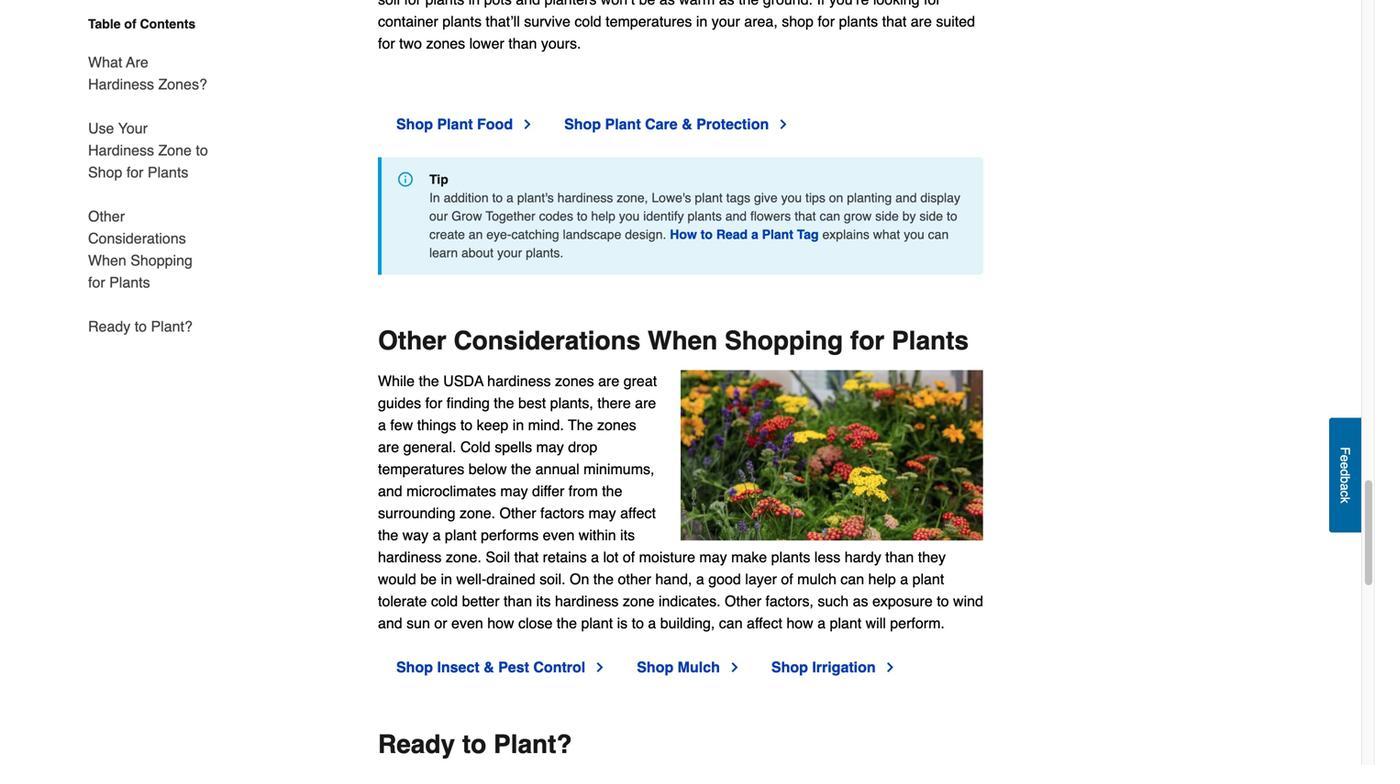 Task type: describe. For each thing, give the bounding box(es) containing it.
what are hardiness zones? link
[[88, 40, 211, 106]]

hardy
[[845, 549, 882, 566]]

retains
[[543, 549, 587, 566]]

a left lot in the bottom of the page
[[591, 549, 599, 566]]

1 horizontal spatial shopping
[[725, 326, 843, 355]]

that inside while the usda hardiness zones are great guides for finding the best plants, there are a few things to keep in mind. the zones are general. cold spells may drop temperatures below the annual minimums, and microclimates may differ from the surrounding zone. other factors may affect the way a plant performs even within its hardiness zone. soil that retains a lot of moisture may make plants less hardy than they would be in well-drained soil. on the other hand, a good layer of mulch can help a plant tolerate cold better than its hardiness zone indicates. other factors, such as exposure to wind and sun or even how close the plant is to a building, can affect how a plant will perform.
[[514, 549, 539, 566]]

1 vertical spatial even
[[452, 615, 483, 632]]

f e e d b a c k
[[1338, 447, 1353, 503]]

good
[[709, 571, 741, 588]]

finding
[[447, 395, 490, 411]]

your
[[118, 120, 148, 137]]

mind.
[[528, 417, 564, 434]]

0 vertical spatial in
[[513, 417, 524, 434]]

help inside the in addition to a plant's hardiness zone, lowe's plant tags give you tips on planting and display our grow together codes to help you identify plants and flowers that can grow side by side to create an eye-catching landscape design.
[[591, 209, 616, 223]]

0 vertical spatial affect
[[620, 505, 656, 522]]

would
[[378, 571, 416, 588]]

table of contents
[[88, 17, 196, 31]]

chevron right image for shop plant food
[[520, 117, 535, 132]]

a up indicates.
[[696, 571, 705, 588]]

tip
[[429, 172, 449, 187]]

2 vertical spatial plants
[[892, 326, 969, 355]]

microclimates
[[407, 483, 496, 500]]

1 vertical spatial ready
[[378, 730, 455, 759]]

can right building,
[[719, 615, 743, 632]]

2 how from the left
[[787, 615, 814, 632]]

hardiness for are
[[88, 76, 154, 93]]

there
[[598, 395, 631, 411]]

a up the exposure
[[900, 571, 909, 588]]

1 horizontal spatial affect
[[747, 615, 783, 632]]

shop for shop plant food
[[396, 116, 433, 132]]

may left "differ"
[[500, 483, 528, 500]]

to inside use your hardiness zone to shop for plants
[[196, 142, 208, 159]]

a down such
[[818, 615, 826, 632]]

shop irrigation link
[[772, 657, 898, 679]]

and up by
[[896, 190, 917, 205]]

the down minimums,
[[602, 483, 623, 500]]

below
[[469, 461, 507, 478]]

indicates.
[[659, 593, 721, 610]]

are
[[126, 54, 148, 71]]

moisture
[[639, 549, 696, 566]]

on
[[829, 190, 844, 205]]

1 e from the top
[[1338, 455, 1353, 462]]

factors,
[[766, 593, 814, 610]]

performs
[[481, 527, 539, 544]]

zone,
[[617, 190, 648, 205]]

for inside use your hardiness zone to shop for plants
[[126, 164, 144, 181]]

may up within
[[589, 505, 616, 522]]

red and yellow achillea blooms among a flower bed with other yellow and purple flowers. image
[[681, 370, 984, 541]]

food
[[477, 116, 513, 132]]

perform.
[[890, 615, 945, 632]]

2 vertical spatial are
[[378, 439, 399, 456]]

grow
[[844, 209, 872, 223]]

ready inside ready to plant? link
[[88, 318, 131, 335]]

use
[[88, 120, 114, 137]]

can inside the in addition to a plant's hardiness zone, lowe's plant tags give you tips on planting and display our grow together codes to help you identify plants and flowers that can grow side by side to create an eye-catching landscape design.
[[820, 209, 841, 223]]

other up performs
[[500, 505, 536, 522]]

an
[[469, 227, 483, 242]]

codes
[[539, 209, 574, 223]]

less
[[815, 549, 841, 566]]

plants inside the in addition to a plant's hardiness zone, lowe's plant tags give you tips on planting and display our grow together codes to help you identify plants and flowers that can grow side by side to create an eye-catching landscape design.
[[688, 209, 722, 223]]

addition
[[444, 190, 489, 205]]

plants.
[[526, 245, 564, 260]]

they
[[918, 549, 946, 566]]

the right close
[[557, 615, 577, 632]]

on
[[570, 571, 589, 588]]

temperatures
[[378, 461, 465, 478]]

what are hardiness zones?
[[88, 54, 207, 93]]

0 horizontal spatial than
[[504, 593, 532, 610]]

irrigation
[[812, 659, 876, 676]]

be
[[421, 571, 437, 588]]

1 vertical spatial you
[[619, 209, 640, 223]]

plant for food
[[437, 116, 473, 132]]

c
[[1338, 491, 1353, 497]]

shop insect & pest control link
[[396, 657, 608, 679]]

tags
[[727, 190, 751, 205]]

way
[[403, 527, 429, 544]]

plant down such
[[830, 615, 862, 632]]

hand,
[[656, 571, 692, 588]]

general.
[[403, 439, 456, 456]]

create
[[429, 227, 465, 242]]

catching
[[512, 227, 559, 242]]

to down "insect"
[[462, 730, 487, 759]]

that inside the in addition to a plant's hardiness zone, lowe's plant tags give you tips on planting and display our grow together codes to help you identify plants and flowers that can grow side by side to create an eye-catching landscape design.
[[795, 209, 816, 223]]

cold
[[461, 439, 491, 456]]

can inside explains what you can learn about your plants.
[[928, 227, 949, 242]]

zones?
[[158, 76, 207, 93]]

hardiness up best
[[487, 372, 551, 389]]

plant? inside table of contents "element"
[[151, 318, 193, 335]]

a left few
[[378, 417, 386, 434]]

plant left is
[[581, 615, 613, 632]]

1 horizontal spatial you
[[781, 190, 802, 205]]

k
[[1338, 497, 1353, 503]]

what
[[873, 227, 901, 242]]

insect
[[437, 659, 480, 676]]

f
[[1338, 447, 1353, 455]]

info image
[[398, 172, 413, 187]]

2 horizontal spatial of
[[781, 571, 794, 588]]

1 horizontal spatial even
[[543, 527, 575, 544]]

a right way
[[433, 527, 441, 544]]

other down layer
[[725, 593, 762, 610]]

to right how
[[701, 227, 713, 242]]

and down tolerate
[[378, 615, 403, 632]]

hardiness down on
[[555, 593, 619, 610]]

shopping inside other considerations when shopping for plants
[[131, 252, 193, 269]]

pest
[[498, 659, 529, 676]]

to up the together
[[492, 190, 503, 205]]

what
[[88, 54, 122, 71]]

can up as
[[841, 571, 865, 588]]

flowers
[[751, 209, 791, 223]]

to down other considerations when shopping for plants "link"
[[135, 318, 147, 335]]

soil.
[[540, 571, 566, 588]]

use your hardiness zone to shop for plants
[[88, 120, 208, 181]]

usda
[[443, 372, 484, 389]]

plants inside other considerations when shopping for plants
[[109, 274, 150, 291]]

the right while
[[419, 372, 439, 389]]

and down tags
[[726, 209, 747, 223]]

or
[[434, 615, 447, 632]]

d
[[1338, 469, 1353, 476]]

the up keep
[[494, 395, 514, 411]]

considerations inside other considerations when shopping for plants
[[88, 230, 186, 247]]

1 vertical spatial ready to plant?
[[378, 730, 572, 759]]

shop for shop insect & pest control
[[396, 659, 433, 676]]

shop plant care & protection
[[564, 116, 769, 132]]

& inside shop insect & pest control link
[[484, 659, 494, 676]]

lowe's
[[652, 190, 692, 205]]

plants,
[[550, 395, 594, 411]]

the
[[568, 417, 593, 434]]

great
[[624, 372, 657, 389]]

exposure
[[873, 593, 933, 610]]

how to read a plant tag link
[[670, 227, 819, 242]]

drained
[[487, 571, 536, 588]]

ready to plant? inside table of contents "element"
[[88, 318, 193, 335]]

ready to plant? link
[[88, 305, 193, 338]]

shop plant food
[[396, 116, 513, 132]]

plants inside while the usda hardiness zones are great guides for finding the best plants, there are a few things to keep in mind. the zones are general. cold spells may drop temperatures below the annual minimums, and microclimates may differ from the surrounding zone. other factors may affect the way a plant performs even within its hardiness zone. soil that retains a lot of moisture may make plants less hardy than they would be in well-drained soil. on the other hand, a good layer of mulch can help a plant tolerate cold better than its hardiness zone indicates. other factors, such as exposure to wind and sun or even how close the plant is to a building, can affect how a plant will perform.
[[771, 549, 811, 566]]

shop for shop plant care & protection
[[564, 116, 601, 132]]



Task type: locate. For each thing, give the bounding box(es) containing it.
0 horizontal spatial of
[[124, 17, 136, 31]]

plant down microclimates
[[445, 527, 477, 544]]

hardiness
[[558, 190, 613, 205], [487, 372, 551, 389], [378, 549, 442, 566], [555, 593, 619, 610]]

that up the tag
[[795, 209, 816, 223]]

a up the together
[[507, 190, 514, 205]]

its right within
[[620, 527, 635, 544]]

ready to plant? down shop insect & pest control
[[378, 730, 572, 759]]

to right zone
[[196, 142, 208, 159]]

1 horizontal spatial ready
[[378, 730, 455, 759]]

plant for care
[[605, 116, 641, 132]]

0 vertical spatial chevron right image
[[520, 117, 535, 132]]

within
[[579, 527, 616, 544]]

a inside the in addition to a plant's hardiness zone, lowe's plant tags give you tips on planting and display our grow together codes to help you identify plants and flowers that can grow side by side to create an eye-catching landscape design.
[[507, 190, 514, 205]]

0 horizontal spatial are
[[378, 439, 399, 456]]

other considerations when shopping for plants up ready to plant? link
[[88, 208, 193, 291]]

2 vertical spatial of
[[781, 571, 794, 588]]

are down great
[[635, 395, 656, 411]]

that
[[795, 209, 816, 223], [514, 549, 539, 566]]

1 horizontal spatial plants
[[771, 549, 811, 566]]

you down by
[[904, 227, 925, 242]]

can
[[820, 209, 841, 223], [928, 227, 949, 242], [841, 571, 865, 588], [719, 615, 743, 632]]

is
[[617, 615, 628, 632]]

0 vertical spatial plants
[[148, 164, 188, 181]]

0 horizontal spatial in
[[441, 571, 452, 588]]

will
[[866, 615, 886, 632]]

the left way
[[378, 527, 399, 544]]

eye-
[[487, 227, 512, 242]]

1 vertical spatial plant?
[[494, 730, 572, 759]]

are down few
[[378, 439, 399, 456]]

for inside while the usda hardiness zones are great guides for finding the best plants, there are a few things to keep in mind. the zones are general. cold spells may drop temperatures below the annual minimums, and microclimates may differ from the surrounding zone. other factors may affect the way a plant performs even within its hardiness zone. soil that retains a lot of moisture may make plants less hardy than they would be in well-drained soil. on the other hand, a good layer of mulch can help a plant tolerate cold better than its hardiness zone indicates. other factors, such as exposure to wind and sun or even how close the plant is to a building, can affect how a plant will perform.
[[425, 395, 443, 411]]

e up b
[[1338, 462, 1353, 469]]

while the usda hardiness zones are great guides for finding the best plants, there are a few things to keep in mind. the zones are general. cold spells may drop temperatures below the annual minimums, and microclimates may differ from the surrounding zone. other factors may affect the way a plant performs even within its hardiness zone. soil that retains a lot of moisture may make plants less hardy than they would be in well-drained soil. on the other hand, a good layer of mulch can help a plant tolerate cold better than its hardiness zone indicates. other factors, such as exposure to wind and sun or even how close the plant is to a building, can affect how a plant will perform.
[[378, 372, 984, 632]]

e up d
[[1338, 455, 1353, 462]]

of up factors,
[[781, 571, 794, 588]]

1 vertical spatial are
[[635, 395, 656, 411]]

2 hardiness from the top
[[88, 142, 154, 159]]

shop for shop irrigation
[[772, 659, 808, 676]]

tips
[[806, 190, 826, 205]]

1 vertical spatial that
[[514, 549, 539, 566]]

0 horizontal spatial even
[[452, 615, 483, 632]]

0 vertical spatial zones
[[555, 372, 594, 389]]

best
[[518, 395, 546, 411]]

a
[[507, 190, 514, 205], [752, 227, 759, 242], [378, 417, 386, 434], [1338, 483, 1353, 491], [433, 527, 441, 544], [591, 549, 599, 566], [696, 571, 705, 588], [900, 571, 909, 588], [648, 615, 656, 632], [818, 615, 826, 632]]

hardiness inside 'what are hardiness zones?'
[[88, 76, 154, 93]]

how down better
[[487, 615, 514, 632]]

you
[[781, 190, 802, 205], [619, 209, 640, 223], [904, 227, 925, 242]]

zones down there
[[597, 417, 637, 434]]

may up good
[[700, 549, 727, 566]]

1 side from the left
[[876, 209, 899, 223]]

zone. up well-
[[446, 549, 482, 566]]

chevron right image
[[520, 117, 535, 132], [883, 660, 898, 675]]

make
[[731, 549, 767, 566]]

chevron right image right the control
[[593, 660, 608, 675]]

when inside other considerations when shopping for plants
[[88, 252, 126, 269]]

chevron right image right "mulch" on the bottom
[[728, 660, 742, 675]]

1 horizontal spatial chevron right image
[[728, 660, 742, 675]]

1 horizontal spatial ready to plant?
[[378, 730, 572, 759]]

plant? down pest
[[494, 730, 572, 759]]

the down spells
[[511, 461, 532, 478]]

other considerations when shopping for plants inside "link"
[[88, 208, 193, 291]]

even down better
[[452, 615, 483, 632]]

cold
[[431, 593, 458, 610]]

chevron right image inside shop plant food link
[[520, 117, 535, 132]]

1 vertical spatial in
[[441, 571, 452, 588]]

1 horizontal spatial other considerations when shopping for plants
[[378, 326, 969, 355]]

zones
[[555, 372, 594, 389], [597, 417, 637, 434]]

than left they
[[886, 549, 914, 566]]

2 horizontal spatial plant
[[762, 227, 794, 242]]

1 hardiness from the top
[[88, 76, 154, 93]]

1 horizontal spatial plant
[[605, 116, 641, 132]]

1 horizontal spatial considerations
[[454, 326, 641, 355]]

things
[[417, 417, 456, 434]]

1 how from the left
[[487, 615, 514, 632]]

soil
[[486, 549, 510, 566]]

to right is
[[632, 615, 644, 632]]

and up surrounding
[[378, 483, 403, 500]]

0 vertical spatial hardiness
[[88, 76, 154, 93]]

0 horizontal spatial that
[[514, 549, 539, 566]]

2 vertical spatial you
[[904, 227, 925, 242]]

0 vertical spatial considerations
[[88, 230, 186, 247]]

the down lot in the bottom of the page
[[594, 571, 614, 588]]

1 vertical spatial hardiness
[[88, 142, 154, 159]]

together
[[486, 209, 536, 223]]

chevron right image for shop irrigation
[[883, 660, 898, 675]]

shop inside shop irrigation link
[[772, 659, 808, 676]]

0 horizontal spatial help
[[591, 209, 616, 223]]

1 vertical spatial help
[[869, 571, 896, 588]]

1 vertical spatial zones
[[597, 417, 637, 434]]

0 horizontal spatial plants
[[688, 209, 722, 223]]

annual
[[536, 461, 580, 478]]

surrounding
[[378, 505, 456, 522]]

0 horizontal spatial ready
[[88, 318, 131, 335]]

shop inside shop mulch link
[[637, 659, 674, 676]]

plant left food
[[437, 116, 473, 132]]

plant inside the in addition to a plant's hardiness zone, lowe's plant tags give you tips on planting and display our grow together codes to help you identify plants and flowers that can grow side by side to create an eye-catching landscape design.
[[695, 190, 723, 205]]

of inside "element"
[[124, 17, 136, 31]]

lot
[[603, 549, 619, 566]]

1 vertical spatial plants
[[771, 549, 811, 566]]

0 horizontal spatial considerations
[[88, 230, 186, 247]]

when
[[88, 252, 126, 269], [648, 326, 718, 355]]

how to read a plant tag
[[670, 227, 819, 242]]

for
[[126, 164, 144, 181], [88, 274, 105, 291], [851, 326, 885, 355], [425, 395, 443, 411]]

other
[[88, 208, 125, 225], [378, 326, 447, 355], [500, 505, 536, 522], [725, 593, 762, 610]]

design.
[[625, 227, 667, 242]]

2 horizontal spatial are
[[635, 395, 656, 411]]

ready to plant?
[[88, 318, 193, 335], [378, 730, 572, 759]]

other up while
[[378, 326, 447, 355]]

2 e from the top
[[1338, 462, 1353, 469]]

0 vertical spatial its
[[620, 527, 635, 544]]

& inside shop plant care & protection link
[[682, 116, 693, 132]]

1 horizontal spatial that
[[795, 209, 816, 223]]

help inside while the usda hardiness zones are great guides for finding the best plants, there are a few things to keep in mind. the zones are general. cold spells may drop temperatures below the annual minimums, and microclimates may differ from the surrounding zone. other factors may affect the way a plant performs even within its hardiness zone. soil that retains a lot of moisture may make plants less hardy than they would be in well-drained soil. on the other hand, a good layer of mulch can help a plant tolerate cold better than its hardiness zone indicates. other factors, such as exposure to wind and sun or even how close the plant is to a building, can affect how a plant will perform.
[[869, 571, 896, 588]]

zone
[[623, 593, 655, 610]]

may down mind.
[[536, 439, 564, 456]]

its up close
[[536, 593, 551, 610]]

& right care
[[682, 116, 693, 132]]

1 vertical spatial of
[[623, 549, 635, 566]]

plant down they
[[913, 571, 945, 588]]

shop
[[396, 116, 433, 132], [564, 116, 601, 132], [88, 164, 122, 181], [396, 659, 433, 676], [637, 659, 674, 676], [772, 659, 808, 676]]

and
[[896, 190, 917, 205], [726, 209, 747, 223], [378, 483, 403, 500], [378, 615, 403, 632]]

other down use your hardiness zone to shop for plants
[[88, 208, 125, 225]]

table of contents element
[[73, 15, 211, 338]]

tag
[[797, 227, 819, 242]]

plant
[[695, 190, 723, 205], [445, 527, 477, 544], [913, 571, 945, 588], [581, 615, 613, 632], [830, 615, 862, 632]]

you down zone,
[[619, 209, 640, 223]]

to down display on the right of page
[[947, 209, 958, 223]]

even down factors
[[543, 527, 575, 544]]

a inside button
[[1338, 483, 1353, 491]]

1 vertical spatial plants
[[109, 274, 150, 291]]

other considerations when shopping for plants up great
[[378, 326, 969, 355]]

give
[[754, 190, 778, 205]]

shop mulch link
[[637, 657, 742, 679]]

1 horizontal spatial help
[[869, 571, 896, 588]]

0 vertical spatial ready to plant?
[[88, 318, 193, 335]]

than down drained
[[504, 593, 532, 610]]

0 vertical spatial of
[[124, 17, 136, 31]]

chevron right image inside shop mulch link
[[728, 660, 742, 675]]

plants inside use your hardiness zone to shop for plants
[[148, 164, 188, 181]]

0 vertical spatial even
[[543, 527, 575, 544]]

a down zone
[[648, 615, 656, 632]]

side down display on the right of page
[[920, 209, 943, 223]]

1 vertical spatial when
[[648, 326, 718, 355]]

our
[[429, 209, 448, 223]]

chevron right image for control
[[593, 660, 608, 675]]

read
[[717, 227, 748, 242]]

shop left "mulch" on the bottom
[[637, 659, 674, 676]]

1 vertical spatial its
[[536, 593, 551, 610]]

of right "table"
[[124, 17, 136, 31]]

shop inside shop plant care & protection link
[[564, 116, 601, 132]]

0 horizontal spatial shopping
[[131, 252, 193, 269]]

hardiness down your
[[88, 142, 154, 159]]

0 horizontal spatial chevron right image
[[520, 117, 535, 132]]

affect down factors,
[[747, 615, 783, 632]]

ready down "insect"
[[378, 730, 455, 759]]

e
[[1338, 455, 1353, 462], [1338, 462, 1353, 469]]

1 horizontal spatial &
[[682, 116, 693, 132]]

shop plant food link
[[396, 113, 535, 135]]

0 horizontal spatial you
[[619, 209, 640, 223]]

as
[[853, 593, 869, 610]]

chevron right image right food
[[520, 117, 535, 132]]

0 horizontal spatial plant?
[[151, 318, 193, 335]]

while
[[378, 372, 415, 389]]

in up spells
[[513, 417, 524, 434]]

plant?
[[151, 318, 193, 335], [494, 730, 572, 759]]

0 vertical spatial that
[[795, 209, 816, 223]]

1 horizontal spatial how
[[787, 615, 814, 632]]

chevron right image right irrigation
[[883, 660, 898, 675]]

you left tips
[[781, 190, 802, 205]]

side up what
[[876, 209, 899, 223]]

shop left care
[[564, 116, 601, 132]]

0 vertical spatial you
[[781, 190, 802, 205]]

chevron right image for protection
[[777, 117, 791, 132]]

1 horizontal spatial side
[[920, 209, 943, 223]]

shop inside shop plant food link
[[396, 116, 433, 132]]

better
[[462, 593, 500, 610]]

to up landscape
[[577, 209, 588, 223]]

1 vertical spatial than
[[504, 593, 532, 610]]

0 horizontal spatial side
[[876, 209, 899, 223]]

plant's
[[517, 190, 554, 205]]

are up there
[[598, 372, 620, 389]]

zones up plants,
[[555, 372, 594, 389]]

plant down flowers
[[762, 227, 794, 242]]

in
[[429, 190, 440, 205]]

0 horizontal spatial &
[[484, 659, 494, 676]]

differ
[[532, 483, 565, 500]]

0 vertical spatial zone.
[[460, 505, 496, 522]]

plants up mulch
[[771, 549, 811, 566]]

affect
[[620, 505, 656, 522], [747, 615, 783, 632]]

identify
[[644, 209, 684, 223]]

shop left irrigation
[[772, 659, 808, 676]]

hardiness inside the in addition to a plant's hardiness zone, lowe's plant tags give you tips on planting and display our grow together codes to help you identify plants and flowers that can grow side by side to create an eye-catching landscape design.
[[558, 190, 613, 205]]

1 vertical spatial considerations
[[454, 326, 641, 355]]

ready to plant? down other considerations when shopping for plants "link"
[[88, 318, 193, 335]]

1 horizontal spatial its
[[620, 527, 635, 544]]

in right be
[[441, 571, 452, 588]]

hardiness up codes
[[558, 190, 613, 205]]

mulch
[[678, 659, 720, 676]]

1 vertical spatial &
[[484, 659, 494, 676]]

explains
[[823, 227, 870, 242]]

how
[[487, 615, 514, 632], [787, 615, 814, 632]]

2 horizontal spatial you
[[904, 227, 925, 242]]

0 horizontal spatial ready to plant?
[[88, 318, 193, 335]]

0 horizontal spatial when
[[88, 252, 126, 269]]

considerations up best
[[454, 326, 641, 355]]

0 vertical spatial than
[[886, 549, 914, 566]]

you inside explains what you can learn about your plants.
[[904, 227, 925, 242]]

1 horizontal spatial are
[[598, 372, 620, 389]]

0 vertical spatial are
[[598, 372, 620, 389]]

0 horizontal spatial affect
[[620, 505, 656, 522]]

are
[[598, 372, 620, 389], [635, 395, 656, 411], [378, 439, 399, 456]]

may
[[536, 439, 564, 456], [500, 483, 528, 500], [589, 505, 616, 522], [700, 549, 727, 566]]

0 horizontal spatial plant
[[437, 116, 473, 132]]

hardiness down way
[[378, 549, 442, 566]]

shop for shop mulch
[[637, 659, 674, 676]]

other inside other considerations when shopping for plants
[[88, 208, 125, 225]]

of right lot in the bottom of the page
[[623, 549, 635, 566]]

shop inside use your hardiness zone to shop for plants
[[88, 164, 122, 181]]

hardiness inside use your hardiness zone to shop for plants
[[88, 142, 154, 159]]

landscape
[[563, 227, 622, 242]]

1 vertical spatial chevron right image
[[883, 660, 898, 675]]

plant left care
[[605, 116, 641, 132]]

chevron right image right protection
[[777, 117, 791, 132]]

guides
[[378, 395, 421, 411]]

to down finding
[[461, 417, 473, 434]]

shop inside shop insect & pest control link
[[396, 659, 433, 676]]

1 vertical spatial other considerations when shopping for plants
[[378, 326, 969, 355]]

2 side from the left
[[920, 209, 943, 223]]

0 vertical spatial shopping
[[131, 252, 193, 269]]

chevron right image inside shop irrigation link
[[883, 660, 898, 675]]

1 horizontal spatial zones
[[597, 417, 637, 434]]

when up great
[[648, 326, 718, 355]]

other considerations when shopping for plants link
[[88, 195, 211, 305]]

few
[[390, 417, 413, 434]]

1 vertical spatial affect
[[747, 615, 783, 632]]

0 vertical spatial ready
[[88, 318, 131, 335]]

1 horizontal spatial plant?
[[494, 730, 572, 759]]

your
[[497, 245, 522, 260]]

1 horizontal spatial when
[[648, 326, 718, 355]]

chevron right image
[[777, 117, 791, 132], [593, 660, 608, 675], [728, 660, 742, 675]]

use your hardiness zone to shop for plants link
[[88, 106, 211, 195]]

shop insect & pest control
[[396, 659, 586, 676]]

other
[[618, 571, 652, 588]]

sun
[[407, 615, 430, 632]]

explains what you can learn about your plants.
[[429, 227, 949, 260]]

tolerate
[[378, 593, 427, 610]]

0 vertical spatial &
[[682, 116, 693, 132]]

zone
[[158, 142, 192, 159]]

when up ready to plant? link
[[88, 252, 126, 269]]

mulch
[[798, 571, 837, 588]]

0 horizontal spatial zones
[[555, 372, 594, 389]]

0 vertical spatial plants
[[688, 209, 722, 223]]

a right read
[[752, 227, 759, 242]]

1 vertical spatial zone.
[[446, 549, 482, 566]]

0 vertical spatial when
[[88, 252, 126, 269]]

ready down other considerations when shopping for plants "link"
[[88, 318, 131, 335]]

1 horizontal spatial of
[[623, 549, 635, 566]]

for inside other considerations when shopping for plants
[[88, 274, 105, 291]]

shop left "insect"
[[396, 659, 433, 676]]

to left wind
[[937, 593, 949, 610]]

0 horizontal spatial its
[[536, 593, 551, 610]]

0 horizontal spatial other considerations when shopping for plants
[[88, 208, 193, 291]]

other considerations when shopping for plants
[[88, 208, 193, 291], [378, 326, 969, 355]]

by
[[903, 209, 916, 223]]

drop
[[568, 439, 598, 456]]

how
[[670, 227, 697, 242]]

learn
[[429, 245, 458, 260]]

2 horizontal spatial chevron right image
[[777, 117, 791, 132]]

considerations up ready to plant? link
[[88, 230, 186, 247]]

0 horizontal spatial how
[[487, 615, 514, 632]]

chevron right image inside shop plant care & protection link
[[777, 117, 791, 132]]

plants
[[148, 164, 188, 181], [109, 274, 150, 291], [892, 326, 969, 355]]

from
[[569, 483, 598, 500]]

1 vertical spatial shopping
[[725, 326, 843, 355]]

chevron right image inside shop insect & pest control link
[[593, 660, 608, 675]]

shop irrigation
[[772, 659, 876, 676]]

1 horizontal spatial in
[[513, 417, 524, 434]]

shop down 'use'
[[88, 164, 122, 181]]

hardiness for your
[[88, 142, 154, 159]]

plant
[[437, 116, 473, 132], [605, 116, 641, 132], [762, 227, 794, 242]]

1 horizontal spatial than
[[886, 549, 914, 566]]

wind
[[953, 593, 984, 610]]

0 vertical spatial help
[[591, 209, 616, 223]]

spells
[[495, 439, 532, 456]]

considerations
[[88, 230, 186, 247], [454, 326, 641, 355]]

factors
[[541, 505, 585, 522]]

zone. down microclimates
[[460, 505, 496, 522]]

minimums,
[[584, 461, 655, 478]]



Task type: vqa. For each thing, say whether or not it's contained in the screenshot.
the left Lowe's
no



